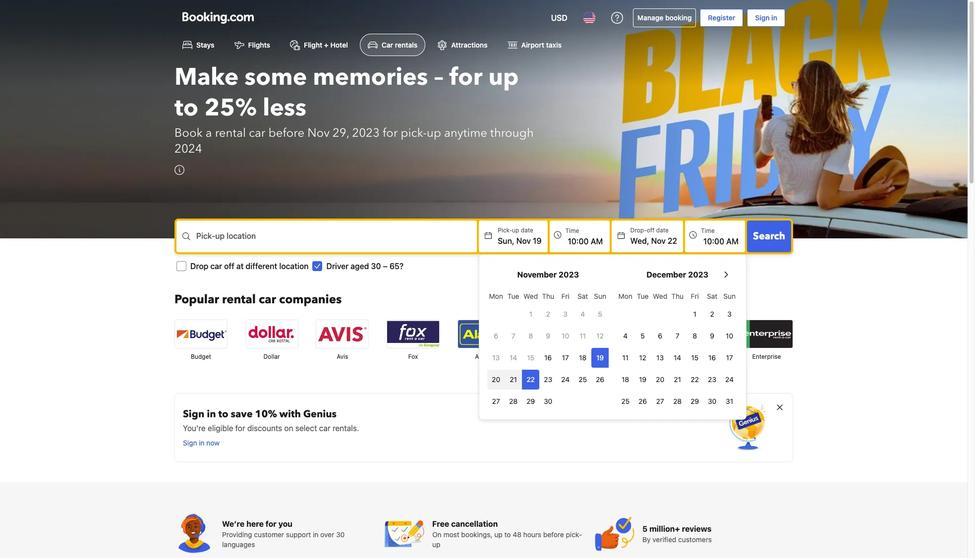 Task type: vqa. For each thing, say whether or not it's contained in the screenshot.
CASTLE, corresponding to Windsor Castle, Stonehenge and Bath by Coach
no



Task type: describe. For each thing, give the bounding box(es) containing it.
22 for the 22 november 2023 checkbox
[[527, 375, 535, 384]]

anytime
[[444, 125, 487, 141]]

grid for december
[[617, 287, 738, 412]]

5 million+ reviews image
[[595, 514, 635, 554]]

in inside the 'we're here for you providing customer support in over 30 languages'
[[313, 531, 319, 539]]

in for sign in to save 10% with genius you're eligible for discounts on select car rentals.
[[207, 408, 216, 421]]

7 for 7 option
[[512, 332, 515, 340]]

27 for '27' checkbox
[[656, 397, 664, 406]]

65?
[[390, 262, 404, 271]]

0 vertical spatial location
[[227, 232, 256, 241]]

21 for 21 december 2023 option
[[674, 375, 681, 384]]

– for for
[[434, 61, 444, 94]]

aged
[[351, 262, 369, 271]]

taxis
[[546, 41, 562, 49]]

we're here for you image
[[175, 514, 214, 554]]

cancellation
[[451, 520, 498, 529]]

bookings,
[[461, 531, 493, 539]]

manage booking
[[638, 13, 692, 22]]

26 for 26 checkbox
[[596, 375, 604, 384]]

5 million+ reviews by verified customers
[[643, 525, 712, 544]]

1 vertical spatial rental
[[222, 292, 256, 308]]

rentals.
[[333, 424, 359, 433]]

18 December 2023 checkbox
[[617, 370, 634, 390]]

driver aged 30 – 65?
[[326, 262, 404, 271]]

some
[[245, 61, 307, 94]]

12 November 2023 checkbox
[[592, 326, 609, 346]]

car rentals link
[[360, 34, 426, 56]]

car rentals
[[382, 41, 418, 49]]

by
[[643, 536, 651, 544]]

airport
[[521, 41, 544, 49]]

languages
[[222, 541, 255, 549]]

12 December 2023 checkbox
[[634, 348, 652, 368]]

10%
[[255, 408, 277, 421]]

a
[[206, 125, 212, 141]]

budget
[[191, 353, 211, 361]]

through
[[490, 125, 534, 141]]

20 November 2023 checkbox
[[487, 370, 505, 390]]

off inside drop-off date wed, nov 22
[[647, 227, 655, 234]]

23 December 2023 checkbox
[[704, 370, 721, 390]]

wed,
[[630, 237, 649, 246]]

21 December 2023 checkbox
[[669, 370, 686, 390]]

discounts
[[247, 424, 282, 433]]

tue for november
[[508, 292, 519, 301]]

flights
[[248, 41, 270, 49]]

14 for '14 december 2023' option
[[674, 354, 681, 362]]

7 for '7 december 2023' checkbox
[[676, 332, 680, 340]]

popular
[[175, 292, 219, 308]]

car
[[382, 41, 393, 49]]

at
[[236, 262, 244, 271]]

thrifty logo image
[[529, 320, 581, 348]]

eligible
[[208, 424, 233, 433]]

million+
[[650, 525, 680, 534]]

with
[[279, 408, 301, 421]]

16 November 2023 checkbox
[[540, 348, 557, 368]]

8 for 8 december 2023 option
[[693, 332, 697, 340]]

flights link
[[226, 34, 278, 56]]

20 December 2023 checkbox
[[652, 370, 669, 390]]

in for sign in now
[[199, 439, 205, 447]]

24 for 24 november 2023 option
[[561, 375, 570, 384]]

reviews
[[682, 525, 712, 534]]

make
[[175, 61, 239, 94]]

verified
[[653, 536, 676, 544]]

grid for november
[[487, 287, 609, 412]]

10 November 2023 checkbox
[[557, 326, 574, 346]]

booking
[[665, 13, 692, 22]]

+
[[324, 41, 329, 49]]

28 for 28 checkbox
[[509, 397, 518, 406]]

free
[[432, 520, 449, 529]]

customers
[[678, 536, 712, 544]]

20 for 20 december 2023 checkbox
[[656, 375, 664, 384]]

fri for november
[[561, 292, 570, 301]]

29 December 2023 checkbox
[[686, 392, 704, 412]]

search button
[[747, 221, 791, 253]]

flight
[[304, 41, 322, 49]]

december 2023
[[647, 270, 709, 279]]

30 inside the 'we're here for you providing customer support in over 30 languages'
[[336, 531, 345, 539]]

driver
[[326, 262, 349, 271]]

car inside make some memories – for up to 25% less book a rental car before nov 29, 2023 for pick-up anytime through 2024
[[249, 125, 265, 141]]

up down airport taxis link
[[489, 61, 519, 94]]

15 for 15 november 2023 option
[[527, 354, 535, 362]]

stays link
[[175, 34, 222, 56]]

register link
[[700, 9, 743, 27]]

we're
[[222, 520, 245, 529]]

december
[[647, 270, 686, 279]]

14 November 2023 checkbox
[[505, 348, 522, 368]]

tue for december
[[637, 292, 649, 301]]

3 November 2023 checkbox
[[557, 305, 574, 324]]

free cancellation on most bookings, up to 48 hours before pick- up
[[432, 520, 582, 549]]

6 for the 6 december 2023 "checkbox"
[[658, 332, 662, 340]]

thrifty
[[545, 353, 564, 361]]

make some memories – for up to 25% less book a rental car before nov 29, 2023 for pick-up anytime through 2024
[[175, 61, 534, 157]]

on
[[284, 424, 293, 433]]

enterprise
[[752, 353, 781, 361]]

25 November 2023 checkbox
[[574, 370, 592, 390]]

2 for december
[[710, 310, 714, 318]]

22 inside drop-off date wed, nov 22
[[668, 237, 677, 246]]

airport taxis link
[[500, 34, 570, 56]]

we're here for you providing customer support in over 30 languages
[[222, 520, 345, 549]]

you
[[279, 520, 293, 529]]

5 for 5 checkbox
[[641, 332, 645, 340]]

different
[[246, 262, 277, 271]]

for down attractions
[[449, 61, 483, 94]]

for right 29,
[[383, 125, 398, 141]]

fri for december
[[691, 292, 699, 301]]

select
[[295, 424, 317, 433]]

48
[[513, 531, 522, 539]]

14 December 2023 checkbox
[[669, 348, 686, 368]]

24 November 2023 checkbox
[[557, 370, 574, 390]]

on
[[432, 531, 442, 539]]

car inside the sign in to save 10% with genius you're eligible for discounts on select car rentals.
[[319, 424, 331, 433]]

date for 22
[[656, 227, 669, 234]]

0 vertical spatial sign
[[755, 13, 770, 22]]

1 for november
[[529, 310, 532, 318]]

19 December 2023 checkbox
[[634, 370, 652, 390]]

26 for 26 checkbox
[[639, 397, 647, 406]]

up inside pick-up date sun, nov 19
[[512, 227, 519, 234]]

1 horizontal spatial location
[[279, 262, 309, 271]]

up left 48
[[494, 531, 503, 539]]

17 for 17 checkbox
[[726, 354, 733, 362]]

2023 for december
[[688, 270, 709, 279]]

25 December 2023 checkbox
[[617, 392, 634, 412]]

17 December 2023 checkbox
[[721, 348, 738, 368]]

hours
[[523, 531, 541, 539]]

25%
[[204, 92, 257, 125]]

to for make
[[175, 92, 198, 125]]

manage booking link
[[633, 8, 696, 27]]

sign in
[[755, 13, 777, 22]]

companies
[[279, 292, 342, 308]]

19 cell
[[592, 346, 609, 368]]

fox
[[408, 353, 418, 361]]

16 for 16 option at the right of page
[[709, 354, 716, 362]]

nov for wed,
[[651, 237, 666, 246]]

sat for december 2023
[[707, 292, 718, 301]]

thu for december
[[671, 292, 684, 301]]

november 2023
[[517, 270, 579, 279]]

23 for 23 december 2023 option
[[708, 375, 717, 384]]

11 for the 11 checkbox
[[580, 332, 586, 340]]

rental inside make some memories – for up to 25% less book a rental car before nov 29, 2023 for pick-up anytime through 2024
[[215, 125, 246, 141]]

drop car off at different location
[[190, 262, 309, 271]]

sign for now
[[183, 439, 197, 447]]

5 inside 5 million+ reviews by verified customers
[[643, 525, 648, 534]]

19 for 19 december 2023 checkbox
[[639, 375, 647, 384]]

budget logo image
[[175, 320, 227, 348]]

sign in now link
[[183, 438, 359, 448]]

22 cell
[[522, 368, 540, 390]]

15 for 15 checkbox
[[691, 354, 699, 362]]

alamo logo image
[[458, 320, 510, 348]]

4 for '4' option
[[623, 332, 628, 340]]

30 November 2023 checkbox
[[540, 392, 557, 412]]

drop-
[[630, 227, 647, 234]]

26 December 2023 checkbox
[[634, 392, 652, 412]]

search
[[753, 230, 785, 243]]

pick- inside make some memories – for up to 25% less book a rental car before nov 29, 2023 for pick-up anytime through 2024
[[401, 125, 427, 141]]

register
[[708, 13, 735, 22]]

30 December 2023 checkbox
[[704, 392, 721, 412]]

up left anytime at top left
[[427, 125, 441, 141]]

drop
[[190, 262, 208, 271]]

you're
[[183, 424, 206, 433]]

dollar logo image
[[246, 320, 298, 348]]

1 vertical spatial off
[[224, 262, 234, 271]]

usd button
[[545, 6, 574, 30]]

28 December 2023 checkbox
[[669, 392, 686, 412]]

customer
[[254, 531, 284, 539]]

2024
[[175, 141, 202, 157]]

4 December 2023 checkbox
[[617, 326, 634, 346]]



Task type: locate. For each thing, give the bounding box(es) containing it.
fox logo image
[[387, 320, 439, 348]]

1 horizontal spatial 26
[[639, 397, 647, 406]]

book
[[175, 125, 203, 141]]

4 left 5 checkbox
[[623, 332, 628, 340]]

17 for 17 november 2023 option
[[562, 354, 569, 362]]

1 horizontal spatial 25
[[621, 397, 630, 406]]

1 horizontal spatial before
[[543, 531, 564, 539]]

7 right 6 checkbox
[[512, 332, 515, 340]]

mon for november
[[489, 292, 503, 301]]

27 December 2023 checkbox
[[652, 392, 669, 412]]

0 horizontal spatial 4
[[581, 310, 585, 318]]

date inside pick-up date sun, nov 19
[[521, 227, 533, 234]]

wed down december
[[653, 292, 667, 301]]

1 tue from the left
[[508, 292, 519, 301]]

20 inside checkbox
[[656, 375, 664, 384]]

nov inside make some memories – for up to 25% less book a rental car before nov 29, 2023 for pick-up anytime through 2024
[[307, 125, 330, 141]]

2 7 from the left
[[676, 332, 680, 340]]

nov inside drop-off date wed, nov 22
[[651, 237, 666, 246]]

4 inside checkbox
[[581, 310, 585, 318]]

thu up 2 checkbox on the bottom of the page
[[542, 292, 554, 301]]

sat for november 2023
[[578, 292, 588, 301]]

2 23 from the left
[[708, 375, 717, 384]]

20
[[492, 375, 500, 384], [656, 375, 664, 384]]

16
[[544, 354, 552, 362], [709, 354, 716, 362]]

attractions link
[[430, 34, 496, 56]]

24
[[561, 375, 570, 384], [725, 375, 734, 384]]

providing
[[222, 531, 252, 539]]

here
[[246, 520, 264, 529]]

pick-
[[401, 125, 427, 141], [566, 531, 582, 539]]

2 28 from the left
[[673, 397, 682, 406]]

thu
[[542, 292, 554, 301], [671, 292, 684, 301]]

1 horizontal spatial 17
[[726, 354, 733, 362]]

23 right 22 december 2023 checkbox
[[708, 375, 717, 384]]

3
[[563, 310, 568, 318], [728, 310, 732, 318]]

0 vertical spatial 11
[[580, 332, 586, 340]]

hertz logo image
[[670, 320, 722, 348]]

0 horizontal spatial 6
[[494, 332, 498, 340]]

1 24 from the left
[[561, 375, 570, 384]]

5 November 2023 checkbox
[[592, 305, 609, 324]]

1 horizontal spatial 13
[[657, 354, 664, 362]]

25 inside option
[[579, 375, 587, 384]]

car down 25% on the top of the page
[[249, 125, 265, 141]]

25 for 25 december 2023 checkbox on the right bottom of the page
[[621, 397, 630, 406]]

0 horizontal spatial 29
[[527, 397, 535, 406]]

6 December 2023 checkbox
[[652, 326, 669, 346]]

wed up 1 checkbox
[[524, 292, 538, 301]]

3 for november 2023
[[563, 310, 568, 318]]

1 vertical spatial to
[[218, 408, 228, 421]]

19 right 18 checkbox
[[639, 375, 647, 384]]

9
[[546, 332, 550, 340], [710, 332, 714, 340]]

2 sun from the left
[[724, 292, 736, 301]]

1 November 2023 checkbox
[[522, 305, 540, 324]]

4
[[581, 310, 585, 318], [623, 332, 628, 340]]

1 horizontal spatial 23
[[708, 375, 717, 384]]

pick-up location
[[196, 232, 256, 241]]

fri up 1 'option'
[[691, 292, 699, 301]]

8 for the 8 november 2023 option
[[529, 332, 533, 340]]

22 inside checkbox
[[527, 375, 535, 384]]

1 horizontal spatial mon
[[619, 292, 633, 301]]

1 16 from the left
[[544, 354, 552, 362]]

26 inside checkbox
[[596, 375, 604, 384]]

5 December 2023 checkbox
[[634, 326, 652, 346]]

9 for 9 checkbox at the right of the page
[[546, 332, 550, 340]]

see terms and conditions for more information image
[[175, 165, 184, 175]]

2 8 from the left
[[693, 332, 697, 340]]

10 right "9 december 2023" checkbox
[[726, 332, 733, 340]]

0 horizontal spatial 14
[[510, 354, 517, 362]]

1 6 from the left
[[494, 332, 498, 340]]

2 vertical spatial 5
[[643, 525, 648, 534]]

Pick-up location field
[[196, 237, 477, 249]]

thu down the december 2023
[[671, 292, 684, 301]]

24 right 23 december 2023 option
[[725, 375, 734, 384]]

0 vertical spatial 4
[[581, 310, 585, 318]]

25 for 25 november 2023 option
[[579, 375, 587, 384]]

1 horizontal spatial pick-
[[566, 531, 582, 539]]

fri up 3 november 2023 option
[[561, 292, 570, 301]]

1 vertical spatial pick-
[[566, 531, 582, 539]]

1 17 from the left
[[562, 354, 569, 362]]

28 November 2023 checkbox
[[505, 392, 522, 412]]

sign for to
[[183, 408, 204, 421]]

29 right 28 checkbox
[[527, 397, 535, 406]]

1 20 from the left
[[492, 375, 500, 384]]

1 wed from the left
[[524, 292, 538, 301]]

4 for the 4 november 2023 checkbox
[[581, 310, 585, 318]]

hotel
[[330, 41, 348, 49]]

1 inside checkbox
[[529, 310, 532, 318]]

sixt
[[620, 353, 631, 361]]

grid
[[487, 287, 609, 412], [617, 287, 738, 412]]

0 horizontal spatial 17
[[562, 354, 569, 362]]

13 right 12 checkbox
[[657, 354, 664, 362]]

to inside the sign in to save 10% with genius you're eligible for discounts on select car rentals.
[[218, 408, 228, 421]]

1 2 from the left
[[546, 310, 550, 318]]

2 9 from the left
[[710, 332, 714, 340]]

popular rental car companies
[[175, 292, 342, 308]]

17 inside option
[[562, 354, 569, 362]]

23 for 23 option
[[544, 375, 552, 384]]

date inside drop-off date wed, nov 22
[[656, 227, 669, 234]]

21 for 21 november 2023 option
[[510, 375, 517, 384]]

6 November 2023 checkbox
[[487, 326, 505, 346]]

nov right wed,
[[651, 237, 666, 246]]

21 left 22 december 2023 checkbox
[[674, 375, 681, 384]]

29 left 30 checkbox
[[691, 397, 699, 406]]

15 November 2023 checkbox
[[522, 348, 540, 368]]

to for free
[[504, 531, 511, 539]]

14 inside '14 december 2023' option
[[674, 354, 681, 362]]

2023 right november
[[559, 270, 579, 279]]

1 horizontal spatial 6
[[658, 332, 662, 340]]

0 horizontal spatial 21
[[510, 375, 517, 384]]

before inside free cancellation on most bookings, up to 48 hours before pick- up
[[543, 531, 564, 539]]

most
[[443, 531, 459, 539]]

mon up sixt logo
[[619, 292, 633, 301]]

1 horizontal spatial 19
[[597, 354, 604, 362]]

22 right wed,
[[668, 237, 677, 246]]

1 1 from the left
[[529, 310, 532, 318]]

4 right 3 november 2023 option
[[581, 310, 585, 318]]

usd
[[551, 13, 568, 22]]

nov right sun,
[[516, 237, 531, 246]]

2 21 from the left
[[674, 375, 681, 384]]

2 1 from the left
[[693, 310, 697, 318]]

9 December 2023 checkbox
[[704, 326, 721, 346]]

2 6 from the left
[[658, 332, 662, 340]]

1 horizontal spatial mon tue wed thu
[[619, 292, 684, 301]]

0 horizontal spatial pick-
[[196, 232, 215, 241]]

19 right sun,
[[533, 237, 542, 246]]

in inside sign in now link
[[199, 439, 205, 447]]

11 right 10 november 2023 checkbox
[[580, 332, 586, 340]]

18 November 2023 checkbox
[[574, 348, 592, 368]]

8 right '7 december 2023' checkbox
[[693, 332, 697, 340]]

26 inside checkbox
[[639, 397, 647, 406]]

1 horizontal spatial grid
[[617, 287, 738, 412]]

6 inside checkbox
[[494, 332, 498, 340]]

29 November 2023 checkbox
[[522, 392, 540, 412]]

0 vertical spatial off
[[647, 227, 655, 234]]

0 horizontal spatial 27
[[492, 397, 500, 406]]

2 fri from the left
[[691, 292, 699, 301]]

sign
[[755, 13, 770, 22], [183, 408, 204, 421], [183, 439, 197, 447]]

1 27 from the left
[[492, 397, 500, 406]]

for
[[449, 61, 483, 94], [383, 125, 398, 141], [235, 424, 245, 433], [266, 520, 277, 529]]

2 wed from the left
[[653, 292, 667, 301]]

13 December 2023 checkbox
[[652, 348, 669, 368]]

2 2 from the left
[[710, 310, 714, 318]]

28 inside option
[[673, 397, 682, 406]]

mon for december
[[619, 292, 633, 301]]

2 tue from the left
[[637, 292, 649, 301]]

2023 right 29,
[[352, 125, 380, 141]]

19 right 18 option
[[597, 354, 604, 362]]

22 for 22 december 2023 checkbox
[[691, 375, 699, 384]]

1 horizontal spatial 8
[[693, 332, 697, 340]]

28 for '28' option
[[673, 397, 682, 406]]

date up november
[[521, 227, 533, 234]]

3 December 2023 checkbox
[[721, 305, 738, 324]]

2 17 from the left
[[726, 354, 733, 362]]

2 vertical spatial 19
[[639, 375, 647, 384]]

0 horizontal spatial grid
[[487, 287, 609, 412]]

2 date from the left
[[656, 227, 669, 234]]

0 horizontal spatial 12
[[597, 332, 604, 340]]

1 for december
[[693, 310, 697, 318]]

1 horizontal spatial –
[[434, 61, 444, 94]]

sun,
[[498, 237, 514, 246]]

sign in now
[[183, 439, 220, 447]]

mon
[[489, 292, 503, 301], [619, 292, 633, 301]]

18 for 18 option
[[579, 354, 587, 362]]

1 horizontal spatial 28
[[673, 397, 682, 406]]

6 left 7 option
[[494, 332, 498, 340]]

now
[[206, 439, 220, 447]]

5 inside checkbox
[[641, 332, 645, 340]]

car down different on the left
[[259, 292, 276, 308]]

13 inside option
[[492, 354, 500, 362]]

11 November 2023 checkbox
[[574, 326, 592, 346]]

1 left the 2 december 2023 checkbox
[[693, 310, 697, 318]]

– for 65?
[[383, 262, 388, 271]]

1 10 from the left
[[562, 332, 569, 340]]

0 vertical spatial before
[[268, 125, 305, 141]]

23
[[544, 375, 552, 384], [708, 375, 717, 384]]

car
[[249, 125, 265, 141], [210, 262, 222, 271], [259, 292, 276, 308], [319, 424, 331, 433]]

0 horizontal spatial date
[[521, 227, 533, 234]]

27 November 2023 checkbox
[[487, 392, 505, 412]]

sign in link
[[747, 9, 785, 27]]

30
[[371, 262, 381, 271], [544, 397, 552, 406], [708, 397, 717, 406], [336, 531, 345, 539]]

1 horizontal spatial 21
[[674, 375, 681, 384]]

1 9 from the left
[[546, 332, 550, 340]]

2 grid from the left
[[617, 287, 738, 412]]

sign right the register
[[755, 13, 770, 22]]

15 inside option
[[527, 354, 535, 362]]

avis logo image
[[316, 320, 369, 348]]

20 inside checkbox
[[492, 375, 500, 384]]

pick-up date sun, nov 19
[[498, 227, 542, 246]]

27 left 28 checkbox
[[492, 397, 500, 406]]

1 horizontal spatial thu
[[671, 292, 684, 301]]

1 23 from the left
[[544, 375, 552, 384]]

– inside make some memories – for up to 25% less book a rental car before nov 29, 2023 for pick-up anytime through 2024
[[434, 61, 444, 94]]

25 left 26 checkbox
[[621, 397, 630, 406]]

1 horizontal spatial 14
[[674, 354, 681, 362]]

rental right "a"
[[215, 125, 246, 141]]

5 inside option
[[598, 310, 602, 318]]

25 right 24 november 2023 option
[[579, 375, 587, 384]]

10 inside checkbox
[[562, 332, 569, 340]]

22 November 2023 checkbox
[[522, 370, 540, 390]]

0 vertical spatial 18
[[579, 354, 587, 362]]

21 cell
[[505, 368, 522, 390]]

20 left 21 november 2023 option
[[492, 375, 500, 384]]

11 for 11 december 2023 checkbox
[[622, 354, 629, 362]]

2 November 2023 checkbox
[[540, 305, 557, 324]]

30 inside option
[[544, 397, 552, 406]]

13 November 2023 checkbox
[[487, 348, 505, 368]]

0 horizontal spatial mon
[[489, 292, 503, 301]]

2023
[[352, 125, 380, 141], [559, 270, 579, 279], [688, 270, 709, 279]]

to left 48
[[504, 531, 511, 539]]

2 15 from the left
[[691, 354, 699, 362]]

sun for december 2023
[[724, 292, 736, 301]]

7 inside option
[[512, 332, 515, 340]]

3 inside checkbox
[[728, 310, 732, 318]]

sun for november 2023
[[594, 292, 606, 301]]

less
[[263, 92, 307, 125]]

0 vertical spatial 26
[[596, 375, 604, 384]]

free cancellation image
[[385, 514, 424, 554]]

5 for 5 option
[[598, 310, 602, 318]]

pick- inside free cancellation on most bookings, up to 48 hours before pick- up
[[566, 531, 582, 539]]

15
[[527, 354, 535, 362], [691, 354, 699, 362]]

pick- up drop
[[196, 232, 215, 241]]

27 for 27 november 2023 option
[[492, 397, 500, 406]]

0 horizontal spatial 18
[[579, 354, 587, 362]]

3 for december 2023
[[728, 310, 732, 318]]

sat up the 4 november 2023 checkbox
[[578, 292, 588, 301]]

9 right 8 december 2023 option
[[710, 332, 714, 340]]

nov for sun,
[[516, 237, 531, 246]]

22 right 21 december 2023 option
[[691, 375, 699, 384]]

18 right 17 november 2023 option
[[579, 354, 587, 362]]

10 inside 'checkbox'
[[726, 332, 733, 340]]

1 3 from the left
[[563, 310, 568, 318]]

support
[[286, 531, 311, 539]]

2 24 from the left
[[725, 375, 734, 384]]

2 right 1 checkbox
[[546, 310, 550, 318]]

2 20 from the left
[[656, 375, 664, 384]]

2 16 from the left
[[709, 354, 716, 362]]

1 vertical spatial –
[[383, 262, 388, 271]]

2 thu from the left
[[671, 292, 684, 301]]

9 right the 8 november 2023 option
[[546, 332, 550, 340]]

21 November 2023 checkbox
[[505, 370, 522, 390]]

2 13 from the left
[[657, 354, 664, 362]]

28 inside checkbox
[[509, 397, 518, 406]]

2 mon tue wed thu from the left
[[619, 292, 684, 301]]

1 December 2023 checkbox
[[686, 305, 704, 324]]

1 horizontal spatial 16
[[709, 354, 716, 362]]

pick- for pick-up date sun, nov 19
[[498, 227, 512, 234]]

21 left the 22 november 2023 checkbox
[[510, 375, 517, 384]]

16 inside 16 november 2023 checkbox
[[544, 354, 552, 362]]

30 inside checkbox
[[708, 397, 717, 406]]

2 10 from the left
[[726, 332, 733, 340]]

20 left 21 december 2023 option
[[656, 375, 664, 384]]

0 horizontal spatial wed
[[524, 292, 538, 301]]

0 vertical spatial 12
[[597, 332, 604, 340]]

18 inside 18 checkbox
[[622, 375, 629, 384]]

0 horizontal spatial 2023
[[352, 125, 380, 141]]

sat up the 2 december 2023 checkbox
[[707, 292, 718, 301]]

1 15 from the left
[[527, 354, 535, 362]]

wed
[[524, 292, 538, 301], [653, 292, 667, 301]]

in for sign in
[[772, 13, 777, 22]]

date right the drop-
[[656, 227, 669, 234]]

2023 right december
[[688, 270, 709, 279]]

11 left 12 checkbox
[[622, 354, 629, 362]]

10 for 10 november 2023 checkbox
[[562, 332, 569, 340]]

14 inside 14 november 2023 'option'
[[510, 354, 517, 362]]

1 horizontal spatial 1
[[693, 310, 697, 318]]

22 December 2023 checkbox
[[686, 370, 704, 390]]

1 horizontal spatial nov
[[516, 237, 531, 246]]

18 left 19 december 2023 checkbox
[[622, 375, 629, 384]]

13 inside option
[[657, 354, 664, 362]]

15 inside checkbox
[[691, 354, 699, 362]]

0 horizontal spatial 9
[[546, 332, 550, 340]]

in
[[772, 13, 777, 22], [207, 408, 216, 421], [199, 439, 205, 447], [313, 531, 319, 539]]

off up wed,
[[647, 227, 655, 234]]

8 November 2023 checkbox
[[522, 326, 540, 346]]

0 horizontal spatial 19
[[533, 237, 542, 246]]

10 for '10' 'checkbox'
[[726, 332, 733, 340]]

2 14 from the left
[[674, 354, 681, 362]]

14 right 13 option
[[674, 354, 681, 362]]

1 horizontal spatial tue
[[637, 292, 649, 301]]

pick- up sun,
[[498, 227, 512, 234]]

1 14 from the left
[[510, 354, 517, 362]]

0 horizontal spatial 22
[[527, 375, 535, 384]]

flight + hotel link
[[282, 34, 356, 56]]

1 horizontal spatial 12
[[639, 354, 647, 362]]

16 inside 16 option
[[709, 354, 716, 362]]

1 horizontal spatial 29
[[691, 397, 699, 406]]

21 inside cell
[[510, 375, 517, 384]]

sun up the 3 december 2023 checkbox
[[724, 292, 736, 301]]

0 horizontal spatial tue
[[508, 292, 519, 301]]

22 inside 22 december 2023 checkbox
[[691, 375, 699, 384]]

6 right 5 checkbox
[[658, 332, 662, 340]]

1 vertical spatial 25
[[621, 397, 630, 406]]

8 December 2023 checkbox
[[686, 326, 704, 346]]

sixt logo image
[[599, 320, 651, 348]]

2 29 from the left
[[691, 397, 699, 406]]

24 right 23 option
[[561, 375, 570, 384]]

19
[[533, 237, 542, 246], [597, 354, 604, 362], [639, 375, 647, 384]]

1
[[529, 310, 532, 318], [693, 310, 697, 318]]

12 right the 11 checkbox
[[597, 332, 604, 340]]

0 horizontal spatial before
[[268, 125, 305, 141]]

1 28 from the left
[[509, 397, 518, 406]]

1 horizontal spatial 7
[[676, 332, 680, 340]]

1 left 2 checkbox on the bottom of the page
[[529, 310, 532, 318]]

2 December 2023 checkbox
[[704, 305, 721, 324]]

7 November 2023 checkbox
[[505, 326, 522, 346]]

8 right 7 option
[[529, 332, 533, 340]]

sun
[[594, 292, 606, 301], [724, 292, 736, 301]]

1 sat from the left
[[578, 292, 588, 301]]

17 November 2023 checkbox
[[557, 348, 574, 368]]

19 inside checkbox
[[639, 375, 647, 384]]

17
[[562, 354, 569, 362], [726, 354, 733, 362]]

0 horizontal spatial nov
[[307, 125, 330, 141]]

0 horizontal spatial off
[[224, 262, 234, 271]]

up
[[489, 61, 519, 94], [427, 125, 441, 141], [512, 227, 519, 234], [215, 232, 225, 241], [494, 531, 503, 539], [432, 541, 440, 549]]

17 inside checkbox
[[726, 354, 733, 362]]

pick-
[[498, 227, 512, 234], [196, 232, 215, 241]]

14 right the 13 november 2023 option
[[510, 354, 517, 362]]

location right different on the left
[[279, 262, 309, 271]]

1 mon from the left
[[489, 292, 503, 301]]

in inside sign in link
[[772, 13, 777, 22]]

1 horizontal spatial to
[[218, 408, 228, 421]]

alamo
[[475, 353, 493, 361]]

26
[[596, 375, 604, 384], [639, 397, 647, 406]]

25
[[579, 375, 587, 384], [621, 397, 630, 406]]

0 horizontal spatial 16
[[544, 354, 552, 362]]

location up the at
[[227, 232, 256, 241]]

2 27 from the left
[[656, 397, 664, 406]]

in inside the sign in to save 10% with genius you're eligible for discounts on select car rentals.
[[207, 408, 216, 421]]

1 fri from the left
[[561, 292, 570, 301]]

0 horizontal spatial location
[[227, 232, 256, 241]]

0 horizontal spatial 1
[[529, 310, 532, 318]]

0 vertical spatial to
[[175, 92, 198, 125]]

1 horizontal spatial 10
[[726, 332, 733, 340]]

24 December 2023 checkbox
[[721, 370, 738, 390]]

avis
[[337, 353, 348, 361]]

flight + hotel
[[304, 41, 348, 49]]

7 December 2023 checkbox
[[669, 326, 686, 346]]

1 horizontal spatial 20
[[656, 375, 664, 384]]

16 right hertz
[[709, 354, 716, 362]]

2 right 1 'option'
[[710, 310, 714, 318]]

tue down november
[[508, 292, 519, 301]]

2
[[546, 310, 550, 318], [710, 310, 714, 318]]

drop-off date wed, nov 22
[[630, 227, 677, 246]]

4 inside option
[[623, 332, 628, 340]]

sign inside the sign in to save 10% with genius you're eligible for discounts on select car rentals.
[[183, 408, 204, 421]]

7 inside checkbox
[[676, 332, 680, 340]]

19 inside "checkbox"
[[597, 354, 604, 362]]

car right drop
[[210, 262, 222, 271]]

18 for 18 checkbox
[[622, 375, 629, 384]]

1 thu from the left
[[542, 292, 554, 301]]

0 horizontal spatial 25
[[579, 375, 587, 384]]

attractions
[[451, 41, 488, 49]]

10 December 2023 checkbox
[[721, 326, 738, 346]]

car down genius
[[319, 424, 331, 433]]

mon tue wed thu for november
[[489, 292, 554, 301]]

1 date from the left
[[521, 227, 533, 234]]

2023 inside make some memories – for up to 25% less book a rental car before nov 29, 2023 for pick-up anytime through 2024
[[352, 125, 380, 141]]

27 right 26 checkbox
[[656, 397, 664, 406]]

18 inside 18 option
[[579, 354, 587, 362]]

0 horizontal spatial 20
[[492, 375, 500, 384]]

0 vertical spatial rental
[[215, 125, 246, 141]]

22 right 21 november 2023 option
[[527, 375, 535, 384]]

before inside make some memories – for up to 25% less book a rental car before nov 29, 2023 for pick-up anytime through 2024
[[268, 125, 305, 141]]

1 horizontal spatial 15
[[691, 354, 699, 362]]

19 November 2023 checkbox
[[592, 348, 609, 368]]

23 November 2023 checkbox
[[540, 370, 557, 390]]

november
[[517, 270, 557, 279]]

16 right 15 november 2023 option
[[544, 354, 552, 362]]

4 November 2023 checkbox
[[574, 305, 592, 324]]

0 horizontal spatial thu
[[542, 292, 554, 301]]

1 horizontal spatial 9
[[710, 332, 714, 340]]

1 horizontal spatial 11
[[622, 354, 629, 362]]

enterprise logo image
[[741, 320, 793, 348]]

31 December 2023 checkbox
[[721, 392, 738, 412]]

genius
[[303, 408, 337, 421]]

airport taxis
[[521, 41, 562, 49]]

27 inside option
[[492, 397, 500, 406]]

2 horizontal spatial to
[[504, 531, 511, 539]]

1 horizontal spatial 2
[[710, 310, 714, 318]]

1 horizontal spatial 27
[[656, 397, 664, 406]]

6 for 6 checkbox
[[494, 332, 498, 340]]

wed for december
[[653, 292, 667, 301]]

13 left 14 november 2023 'option'
[[492, 354, 500, 362]]

11 December 2023 checkbox
[[617, 348, 634, 368]]

before down less
[[268, 125, 305, 141]]

23 right the 22 november 2023 checkbox
[[544, 375, 552, 384]]

hertz
[[688, 353, 704, 361]]

to inside make some memories – for up to 25% less book a rental car before nov 29, 2023 for pick-up anytime through 2024
[[175, 92, 198, 125]]

memories
[[313, 61, 428, 94]]

29,
[[333, 125, 349, 141]]

1 horizontal spatial 3
[[728, 310, 732, 318]]

1 13 from the left
[[492, 354, 500, 362]]

0 horizontal spatial 7
[[512, 332, 515, 340]]

1 mon tue wed thu from the left
[[489, 292, 554, 301]]

27 inside checkbox
[[656, 397, 664, 406]]

0 horizontal spatial pick-
[[401, 125, 427, 141]]

2 horizontal spatial 19
[[639, 375, 647, 384]]

nov inside pick-up date sun, nov 19
[[516, 237, 531, 246]]

2 mon from the left
[[619, 292, 633, 301]]

1 horizontal spatial 2023
[[559, 270, 579, 279]]

13 for 13 option
[[657, 354, 664, 362]]

20 for 20 checkbox
[[492, 375, 500, 384]]

nov left 29,
[[307, 125, 330, 141]]

0 horizontal spatial sun
[[594, 292, 606, 301]]

manage
[[638, 13, 664, 22]]

for down save
[[235, 424, 245, 433]]

off left the at
[[224, 262, 234, 271]]

pick- for pick-up location
[[196, 232, 215, 241]]

14 for 14 november 2023 'option'
[[510, 354, 517, 362]]

save
[[231, 408, 253, 421]]

for inside the sign in to save 10% with genius you're eligible for discounts on select car rentals.
[[235, 424, 245, 433]]

sign up you're on the left of page
[[183, 408, 204, 421]]

booking.com online hotel reservations image
[[182, 12, 254, 24]]

before
[[268, 125, 305, 141], [543, 531, 564, 539]]

mon tue wed thu down december
[[619, 292, 684, 301]]

1 8 from the left
[[529, 332, 533, 340]]

off
[[647, 227, 655, 234], [224, 262, 234, 271]]

1 vertical spatial 19
[[597, 354, 604, 362]]

1 7 from the left
[[512, 332, 515, 340]]

3 inside option
[[563, 310, 568, 318]]

19 inside pick-up date sun, nov 19
[[533, 237, 542, 246]]

rentals
[[395, 41, 418, 49]]

1 horizontal spatial sat
[[707, 292, 718, 301]]

1 sun from the left
[[594, 292, 606, 301]]

before right hours
[[543, 531, 564, 539]]

0 vertical spatial 19
[[533, 237, 542, 246]]

26 November 2023 checkbox
[[592, 370, 609, 390]]

date
[[521, 227, 533, 234], [656, 227, 669, 234]]

date for 19
[[521, 227, 533, 234]]

24 for 24 december 2023 option on the right
[[725, 375, 734, 384]]

29
[[527, 397, 535, 406], [691, 397, 699, 406]]

16 for 16 november 2023 checkbox at the right of page
[[544, 354, 552, 362]]

1 vertical spatial 18
[[622, 375, 629, 384]]

to inside free cancellation on most bookings, up to 48 hours before pick- up
[[504, 531, 511, 539]]

1 horizontal spatial wed
[[653, 292, 667, 301]]

1 grid from the left
[[487, 287, 609, 412]]

1 29 from the left
[[527, 397, 535, 406]]

sun up 5 option
[[594, 292, 606, 301]]

1 horizontal spatial sun
[[724, 292, 736, 301]]

15 December 2023 checkbox
[[686, 348, 704, 368]]

thu for november
[[542, 292, 554, 301]]

3 right the 2 december 2023 checkbox
[[728, 310, 732, 318]]

stays
[[196, 41, 214, 49]]

– left 65? at the left top
[[383, 262, 388, 271]]

2 for november
[[546, 310, 550, 318]]

13
[[492, 354, 500, 362], [657, 354, 664, 362]]

6 inside "checkbox"
[[658, 332, 662, 340]]

9 for "9 december 2023" checkbox
[[710, 332, 714, 340]]

to up book
[[175, 92, 198, 125]]

2023 for november
[[559, 270, 579, 279]]

3 right 2 checkbox on the bottom of the page
[[563, 310, 568, 318]]

1 vertical spatial 11
[[622, 354, 629, 362]]

0 horizontal spatial mon tue wed thu
[[489, 292, 554, 301]]

see terms and conditions for more information image
[[175, 165, 184, 175]]

27
[[492, 397, 500, 406], [656, 397, 664, 406]]

pick- inside pick-up date sun, nov 19
[[498, 227, 512, 234]]

rental
[[215, 125, 246, 141], [222, 292, 256, 308]]

wed for november
[[524, 292, 538, 301]]

nov
[[307, 125, 330, 141], [516, 237, 531, 246], [651, 237, 666, 246]]

location
[[227, 232, 256, 241], [279, 262, 309, 271]]

for inside the 'we're here for you providing customer support in over 30 languages'
[[266, 520, 277, 529]]

to up eligible
[[218, 408, 228, 421]]

mon tue wed thu for december
[[619, 292, 684, 301]]

10 right 9 checkbox at the right of the page
[[562, 332, 569, 340]]

5 right '4' option
[[641, 332, 645, 340]]

up up drop car off at different location
[[215, 232, 225, 241]]

0 horizontal spatial –
[[383, 262, 388, 271]]

up down the on
[[432, 541, 440, 549]]

20 cell
[[487, 368, 505, 390]]

sign down you're on the left of page
[[183, 439, 197, 447]]

9 November 2023 checkbox
[[540, 326, 557, 346]]

1 21 from the left
[[510, 375, 517, 384]]

16 December 2023 checkbox
[[704, 348, 721, 368]]

1 inside 'option'
[[693, 310, 697, 318]]

0 horizontal spatial 3
[[563, 310, 568, 318]]

2 sat from the left
[[707, 292, 718, 301]]

26 right 25 november 2023 option
[[596, 375, 604, 384]]

5 up by
[[643, 525, 648, 534]]

19 for 19 november 2023 "checkbox" on the bottom of page
[[597, 354, 604, 362]]

1 vertical spatial 26
[[639, 397, 647, 406]]

0 horizontal spatial to
[[175, 92, 198, 125]]

10
[[562, 332, 569, 340], [726, 332, 733, 340]]

13 for the 13 november 2023 option
[[492, 354, 500, 362]]

25 inside checkbox
[[621, 397, 630, 406]]

up up sun,
[[512, 227, 519, 234]]

2 3 from the left
[[728, 310, 732, 318]]



